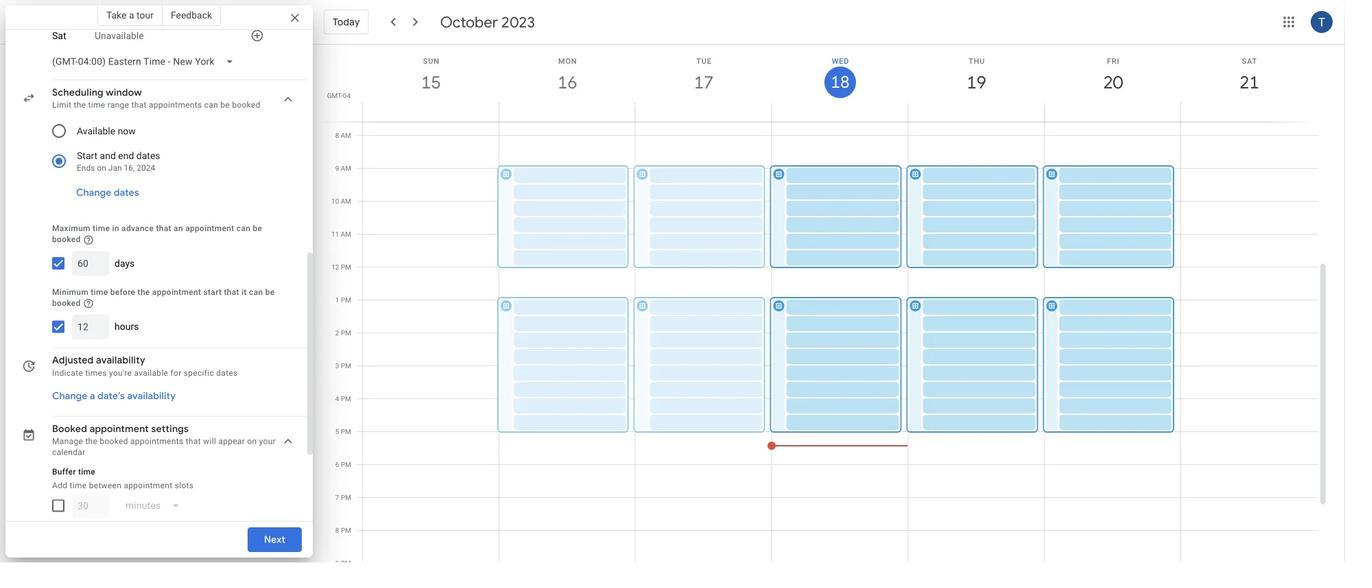 Task type: describe. For each thing, give the bounding box(es) containing it.
jan
[[108, 164, 122, 173]]

october 2023
[[440, 12, 535, 32]]

end
[[118, 150, 134, 162]]

be inside maximum time in advance that an appointment can be booked
[[253, 224, 262, 234]]

am for 11 am
[[341, 230, 351, 238]]

6
[[336, 461, 339, 469]]

manage
[[52, 437, 83, 447]]

adjusted availability indicate times you're available for specific dates
[[52, 355, 238, 378]]

booked appointment settings manage the booked appointments that will appear on your calendar
[[52, 424, 276, 458]]

time for minimum
[[91, 288, 108, 297]]

mon 16
[[557, 57, 577, 94]]

6 pm
[[336, 461, 351, 469]]

16,
[[124, 164, 135, 173]]

pm for 6 pm
[[341, 461, 351, 469]]

days
[[115, 258, 135, 269]]

8 pm
[[336, 527, 351, 535]]

18
[[830, 71, 849, 93]]

monday, october 16 element
[[552, 67, 584, 98]]

3
[[336, 362, 339, 370]]

today
[[333, 16, 360, 28]]

on inside booked appointment settings manage the booked appointments that will appear on your calendar
[[247, 437, 257, 447]]

wed 18
[[830, 57, 850, 93]]

range
[[108, 101, 129, 110]]

tue 17
[[694, 57, 713, 94]]

appointment inside buffer time add time between appointment slots
[[124, 481, 173, 491]]

am for 8 am
[[341, 131, 351, 140]]

2023
[[502, 12, 535, 32]]

can inside maximum time in advance that an appointment can be booked
[[237, 224, 251, 234]]

10 am
[[332, 197, 351, 206]]

15
[[421, 71, 440, 94]]

feedback button
[[163, 4, 221, 26]]

change for change a date's availability
[[52, 391, 88, 403]]

and
[[100, 150, 116, 162]]

16
[[557, 71, 577, 94]]

ends
[[77, 164, 95, 173]]

tour
[[137, 9, 154, 21]]

am for 10 am
[[341, 197, 351, 206]]

appear
[[219, 437, 245, 447]]

dates inside the "adjusted availability indicate times you're available for specific dates"
[[216, 369, 238, 378]]

1
[[336, 296, 339, 304]]

booked inside maximum time in advance that an appointment can be booked
[[52, 235, 81, 245]]

date's
[[98, 391, 125, 403]]

your
[[259, 437, 276, 447]]

gmt-
[[327, 91, 343, 100]]

saturday, october 21 element
[[1234, 67, 1266, 98]]

scheduling
[[52, 87, 103, 99]]

tue
[[697, 57, 712, 65]]

hours
[[115, 322, 139, 333]]

1 pm
[[336, 296, 351, 304]]

21
[[1239, 71, 1259, 94]]

Buffer time number field
[[78, 494, 104, 519]]

specific
[[184, 369, 214, 378]]

that inside maximum time in advance that an appointment can be booked
[[156, 224, 171, 234]]

scheduling window limit the time range that appointments can be booked
[[52, 87, 261, 110]]

availability inside change a date's availability button
[[127, 391, 176, 403]]

will
[[203, 437, 216, 447]]

october
[[440, 12, 498, 32]]

feedback
[[171, 9, 212, 21]]

19 column header
[[908, 45, 1045, 122]]

that inside booked appointment settings manage the booked appointments that will appear on your calendar
[[186, 437, 201, 447]]

appointment inside maximum time in advance that an appointment can be booked
[[185, 224, 234, 234]]

18 column header
[[772, 45, 909, 122]]

friday, october 20 element
[[1098, 67, 1129, 98]]

17 column header
[[635, 45, 773, 122]]

advance
[[122, 224, 154, 234]]

thursday, october 19 element
[[961, 67, 993, 98]]

be for window
[[221, 101, 230, 110]]

time for buffer
[[78, 467, 95, 477]]

minimum time before the appointment start that it can be booked
[[52, 288, 275, 308]]

now
[[118, 126, 136, 137]]

16 column header
[[499, 45, 636, 122]]

5 pm
[[336, 428, 351, 436]]

indicate
[[52, 369, 83, 378]]

appointments inside scheduling window limit the time range that appointments can be booked
[[149, 101, 202, 110]]

pm for 2 pm
[[341, 329, 351, 337]]

thu
[[969, 57, 986, 65]]

booked inside minimum time before the appointment start that it can be booked
[[52, 299, 81, 308]]

times
[[85, 369, 107, 378]]

sat 21
[[1239, 57, 1259, 94]]

fri 20
[[1103, 57, 1123, 94]]

Minimum amount of hours before the start of the appointment that it can be booked number field
[[78, 315, 104, 340]]

available
[[134, 369, 168, 378]]

that inside scheduling window limit the time range that appointments can be booked
[[131, 101, 147, 110]]

pm for 5 pm
[[341, 428, 351, 436]]

change dates
[[76, 187, 139, 199]]

fri
[[1108, 57, 1120, 65]]

dates inside start and end dates ends on jan 16, 2024
[[136, 150, 160, 162]]

21 column header
[[1181, 45, 1318, 122]]

unavailable
[[95, 30, 144, 42]]

9 am
[[335, 164, 351, 173]]

4
[[336, 395, 339, 403]]

11
[[332, 230, 339, 238]]

20 column header
[[1045, 45, 1182, 122]]

dates inside button
[[114, 187, 139, 199]]

7 pm
[[336, 494, 351, 502]]

next
[[264, 534, 286, 546]]

window
[[106, 87, 142, 99]]



Task type: locate. For each thing, give the bounding box(es) containing it.
available
[[77, 126, 115, 137]]

dates
[[136, 150, 160, 162], [114, 187, 139, 199], [216, 369, 238, 378]]

appointment down change a date's availability
[[90, 424, 149, 436]]

sunday, october 15 element
[[416, 67, 447, 98]]

sun
[[423, 57, 440, 65]]

can inside scheduling window limit the time range that appointments can be booked
[[204, 101, 218, 110]]

settings
[[151, 424, 189, 436]]

pm right the 2
[[341, 329, 351, 337]]

04
[[343, 91, 351, 100]]

12
[[332, 263, 339, 271]]

time
[[88, 101, 105, 110], [93, 224, 110, 234], [91, 288, 108, 297], [78, 467, 95, 477], [70, 481, 87, 491]]

the inside booked appointment settings manage the booked appointments that will appear on your calendar
[[85, 437, 98, 447]]

dates up '2024'
[[136, 150, 160, 162]]

1 pm from the top
[[341, 263, 351, 271]]

appointment right an
[[185, 224, 234, 234]]

be inside minimum time before the appointment start that it can be booked
[[265, 288, 275, 297]]

1 vertical spatial on
[[247, 437, 257, 447]]

1 horizontal spatial on
[[247, 437, 257, 447]]

availability inside the "adjusted availability indicate times you're available for specific dates"
[[96, 355, 145, 367]]

0 vertical spatial change
[[76, 187, 112, 199]]

1 horizontal spatial a
[[129, 9, 134, 21]]

a left tour
[[129, 9, 134, 21]]

change a date's availability button
[[47, 384, 181, 409]]

5
[[336, 428, 339, 436]]

0 vertical spatial a
[[129, 9, 134, 21]]

option group containing available now
[[47, 116, 283, 177]]

take a tour
[[106, 9, 154, 21]]

Maximum days in advance that an appointment can be booked number field
[[78, 251, 104, 276]]

pm down 7 pm
[[341, 527, 351, 535]]

can for time
[[249, 288, 263, 297]]

that left will
[[186, 437, 201, 447]]

booked
[[52, 424, 87, 436]]

a left 'date's'
[[90, 391, 95, 403]]

4 pm
[[336, 395, 351, 403]]

pm right 12
[[341, 263, 351, 271]]

pm right 3
[[341, 362, 351, 370]]

pm right 6
[[341, 461, 351, 469]]

1 vertical spatial appointments
[[130, 437, 184, 447]]

time left in
[[93, 224, 110, 234]]

20
[[1103, 71, 1123, 94]]

appointment inside booked appointment settings manage the booked appointments that will appear on your calendar
[[90, 424, 149, 436]]

start
[[204, 288, 222, 297]]

time right add
[[70, 481, 87, 491]]

1 am from the top
[[341, 131, 351, 140]]

8
[[335, 131, 339, 140], [336, 527, 339, 535]]

an
[[174, 224, 183, 234]]

time inside scheduling window limit the time range that appointments can be booked
[[88, 101, 105, 110]]

wed
[[832, 57, 850, 65]]

0 vertical spatial on
[[97, 164, 106, 173]]

0 horizontal spatial a
[[90, 391, 95, 403]]

appointment
[[185, 224, 234, 234], [152, 288, 201, 297], [90, 424, 149, 436], [124, 481, 173, 491]]

am right the 11
[[341, 230, 351, 238]]

take a tour button
[[97, 4, 163, 26]]

buffer time add time between appointment slots
[[52, 467, 194, 491]]

0 vertical spatial appointments
[[149, 101, 202, 110]]

0 vertical spatial 8
[[335, 131, 339, 140]]

tuesday, october 17 element
[[688, 67, 720, 98]]

1 vertical spatial can
[[237, 224, 251, 234]]

7 pm from the top
[[341, 461, 351, 469]]

start and end dates ends on jan 16, 2024
[[77, 150, 160, 173]]

grid containing 15
[[318, 45, 1329, 563]]

that down window
[[131, 101, 147, 110]]

the for window
[[74, 101, 86, 110]]

the down scheduling
[[74, 101, 86, 110]]

can
[[204, 101, 218, 110], [237, 224, 251, 234], [249, 288, 263, 297]]

minimum
[[52, 288, 89, 297]]

8 down 7
[[336, 527, 339, 535]]

am for 9 am
[[341, 164, 351, 173]]

maximum
[[52, 224, 90, 234]]

change inside the "change dates" button
[[76, 187, 112, 199]]

am right 10
[[341, 197, 351, 206]]

2 am from the top
[[341, 164, 351, 173]]

10
[[332, 197, 339, 206]]

time inside maximum time in advance that an appointment can be booked
[[93, 224, 110, 234]]

pm right 4 at the left of page
[[341, 395, 351, 403]]

8 for 8 pm
[[336, 527, 339, 535]]

0 vertical spatial availability
[[96, 355, 145, 367]]

availability down available
[[127, 391, 176, 403]]

1 horizontal spatial be
[[253, 224, 262, 234]]

2 vertical spatial dates
[[216, 369, 238, 378]]

appointment left start
[[152, 288, 201, 297]]

0 vertical spatial be
[[221, 101, 230, 110]]

appointments
[[149, 101, 202, 110], [130, 437, 184, 447]]

option group
[[47, 116, 283, 177]]

a for change
[[90, 391, 95, 403]]

2 horizontal spatial be
[[265, 288, 275, 297]]

thu 19
[[967, 57, 986, 94]]

change dates button
[[71, 177, 145, 210]]

dates down '16,'
[[114, 187, 139, 199]]

maximum time in advance that an appointment can be booked
[[52, 224, 262, 245]]

0 horizontal spatial sat
[[52, 30, 66, 42]]

on left your at the left bottom
[[247, 437, 257, 447]]

on left jan
[[97, 164, 106, 173]]

booked inside booked appointment settings manage the booked appointments that will appear on your calendar
[[100, 437, 128, 447]]

sat for sat 21
[[1243, 57, 1258, 65]]

buffer
[[52, 467, 76, 477]]

a
[[129, 9, 134, 21], [90, 391, 95, 403]]

between
[[89, 481, 122, 491]]

start
[[77, 150, 98, 162]]

that left an
[[156, 224, 171, 234]]

1 vertical spatial the
[[138, 288, 150, 297]]

booked
[[232, 101, 261, 110], [52, 235, 81, 245], [52, 299, 81, 308], [100, 437, 128, 447]]

pm for 4 pm
[[341, 395, 351, 403]]

0 horizontal spatial on
[[97, 164, 106, 173]]

3 am from the top
[[341, 197, 351, 206]]

pm right "1"
[[341, 296, 351, 304]]

pm right the 5 on the left of page
[[341, 428, 351, 436]]

pm right 7
[[341, 494, 351, 502]]

1 8 from the top
[[335, 131, 339, 140]]

12 pm
[[332, 263, 351, 271]]

pm for 8 pm
[[341, 527, 351, 535]]

appointment left slots
[[124, 481, 173, 491]]

slots
[[175, 481, 194, 491]]

17
[[694, 71, 713, 94]]

sat up saturday, october 21 element
[[1243, 57, 1258, 65]]

next button
[[248, 524, 302, 557]]

on
[[97, 164, 106, 173], [247, 437, 257, 447]]

be
[[221, 101, 230, 110], [253, 224, 262, 234], [265, 288, 275, 297]]

be for time
[[265, 288, 275, 297]]

today button
[[324, 5, 369, 38]]

2 pm
[[336, 329, 351, 337]]

4 pm from the top
[[341, 362, 351, 370]]

change for change dates
[[76, 187, 112, 199]]

you're
[[109, 369, 132, 378]]

8 pm from the top
[[341, 494, 351, 502]]

pm for 3 pm
[[341, 362, 351, 370]]

3 pm
[[336, 362, 351, 370]]

the inside minimum time before the appointment start that it can be booked
[[138, 288, 150, 297]]

8 am
[[335, 131, 351, 140]]

can for window
[[204, 101, 218, 110]]

take
[[106, 9, 127, 21]]

1 vertical spatial be
[[253, 224, 262, 234]]

grid
[[318, 45, 1329, 563]]

time left before
[[91, 288, 108, 297]]

2
[[336, 329, 339, 337]]

0 vertical spatial dates
[[136, 150, 160, 162]]

19
[[967, 71, 986, 94]]

appointments right range
[[149, 101, 202, 110]]

1 vertical spatial dates
[[114, 187, 139, 199]]

7
[[336, 494, 339, 502]]

for
[[171, 369, 182, 378]]

appointment inside minimum time before the appointment start that it can be booked
[[152, 288, 201, 297]]

15 column header
[[362, 45, 500, 122]]

pm for 7 pm
[[341, 494, 351, 502]]

sat inside sat 21
[[1243, 57, 1258, 65]]

booked inside scheduling window limit the time range that appointments can be booked
[[232, 101, 261, 110]]

wednesday, october 18, today element
[[825, 67, 857, 98]]

availability up 'you're'
[[96, 355, 145, 367]]

be inside scheduling window limit the time range that appointments can be booked
[[221, 101, 230, 110]]

on inside start and end dates ends on jan 16, 2024
[[97, 164, 106, 173]]

that left it
[[224, 288, 239, 297]]

4 am from the top
[[341, 230, 351, 238]]

1 vertical spatial availability
[[127, 391, 176, 403]]

sat
[[52, 30, 66, 42], [1243, 57, 1258, 65]]

add
[[52, 481, 67, 491]]

am right 9
[[341, 164, 351, 173]]

calendar
[[52, 448, 85, 458]]

the inside scheduling window limit the time range that appointments can be booked
[[74, 101, 86, 110]]

2 vertical spatial be
[[265, 288, 275, 297]]

time inside minimum time before the appointment start that it can be booked
[[91, 288, 108, 297]]

sat for sat
[[52, 30, 66, 42]]

a for take
[[129, 9, 134, 21]]

0 vertical spatial sat
[[52, 30, 66, 42]]

change a date's availability
[[52, 391, 176, 403]]

3 pm from the top
[[341, 329, 351, 337]]

appointments inside booked appointment settings manage the booked appointments that will appear on your calendar
[[130, 437, 184, 447]]

2 8 from the top
[[336, 527, 339, 535]]

8 up 9
[[335, 131, 339, 140]]

am
[[341, 131, 351, 140], [341, 164, 351, 173], [341, 197, 351, 206], [341, 230, 351, 238]]

5 pm from the top
[[341, 395, 351, 403]]

pm for 12 pm
[[341, 263, 351, 271]]

1 vertical spatial sat
[[1243, 57, 1258, 65]]

am up the 9 am
[[341, 131, 351, 140]]

appointments down settings in the left bottom of the page
[[130, 437, 184, 447]]

pm
[[341, 263, 351, 271], [341, 296, 351, 304], [341, 329, 351, 337], [341, 362, 351, 370], [341, 395, 351, 403], [341, 428, 351, 436], [341, 461, 351, 469], [341, 494, 351, 502], [341, 527, 351, 535]]

9
[[335, 164, 339, 173]]

mon
[[559, 57, 577, 65]]

1 vertical spatial change
[[52, 391, 88, 403]]

the right before
[[138, 288, 150, 297]]

sat up scheduling
[[52, 30, 66, 42]]

change down ends
[[76, 187, 112, 199]]

0 vertical spatial the
[[74, 101, 86, 110]]

dates right the specific
[[216, 369, 238, 378]]

8 for 8 am
[[335, 131, 339, 140]]

time for maximum
[[93, 224, 110, 234]]

1 vertical spatial a
[[90, 391, 95, 403]]

9 pm from the top
[[341, 527, 351, 535]]

before
[[110, 288, 135, 297]]

2 vertical spatial the
[[85, 437, 98, 447]]

0 vertical spatial can
[[204, 101, 218, 110]]

can inside minimum time before the appointment start that it can be booked
[[249, 288, 263, 297]]

None field
[[47, 50, 245, 74]]

limit
[[52, 101, 72, 110]]

0 horizontal spatial be
[[221, 101, 230, 110]]

change inside change a date's availability button
[[52, 391, 88, 403]]

the right the manage
[[85, 437, 98, 447]]

gmt-04
[[327, 91, 351, 100]]

2 vertical spatial can
[[249, 288, 263, 297]]

adjusted
[[52, 355, 94, 367]]

2024
[[137, 164, 155, 173]]

6 pm from the top
[[341, 428, 351, 436]]

that inside minimum time before the appointment start that it can be booked
[[224, 288, 239, 297]]

time right buffer
[[78, 467, 95, 477]]

1 vertical spatial 8
[[336, 527, 339, 535]]

the for time
[[138, 288, 150, 297]]

time left range
[[88, 101, 105, 110]]

1 horizontal spatial sat
[[1243, 57, 1258, 65]]

2 pm from the top
[[341, 296, 351, 304]]

availability
[[96, 355, 145, 367], [127, 391, 176, 403]]

change down the indicate
[[52, 391, 88, 403]]

pm for 1 pm
[[341, 296, 351, 304]]



Task type: vqa. For each thing, say whether or not it's contained in the screenshot.
Offline in tree
no



